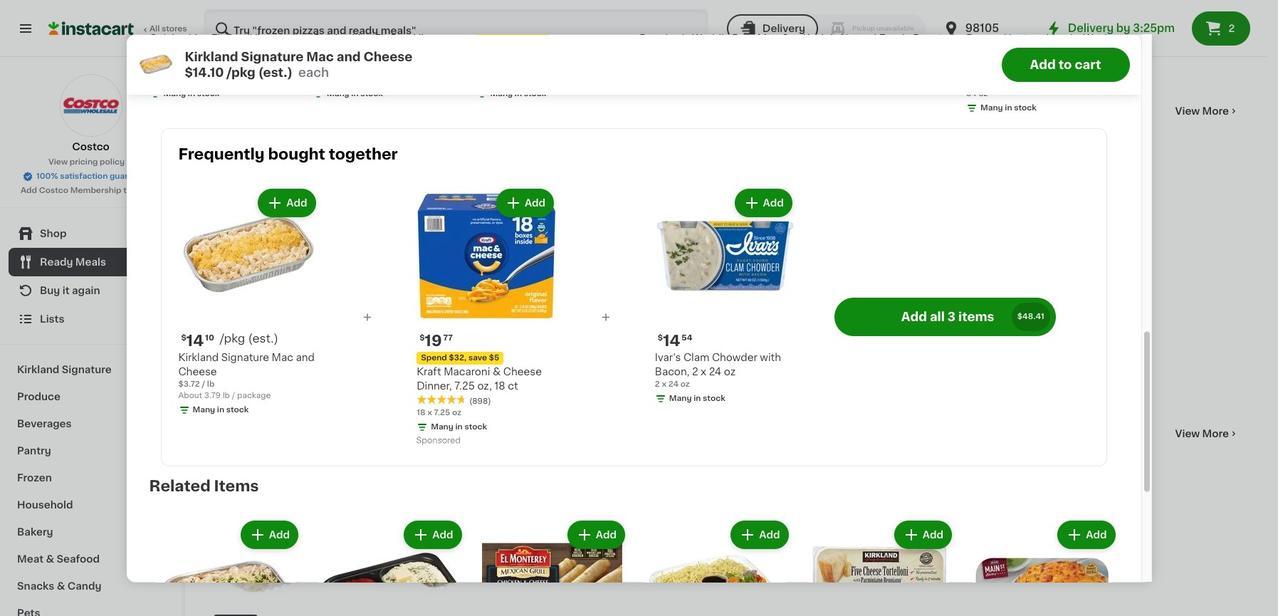 Task type: locate. For each thing, give the bounding box(es) containing it.
sparkling inside celsius live fit sparkling fitness drink, variety pack, 18 x 12 fl oz 18 x 12 fl oz
[[227, 33, 273, 43]]

1 horizontal spatial 7.25
[[455, 381, 475, 391]]

garlic for kevin's natural foods roasted garlic chicken, 32 oz
[[803, 48, 833, 58]]

foods inside kevin's natural foods roasted garlic chicken, 32 oz 32 oz
[[290, 0, 321, 4]]

0 horizontal spatial celsius
[[149, 33, 186, 43]]

spend $32, save $5
[[421, 354, 500, 362]]

$ up ivar's
[[658, 334, 663, 342]]

0 vertical spatial /pkg
[[227, 66, 256, 78]]

1 horizontal spatial 14
[[395, 311, 412, 326]]

add
[[1031, 58, 1056, 70], [343, 155, 364, 165], [21, 187, 37, 194], [287, 198, 307, 208], [525, 198, 546, 208], [763, 198, 784, 208], [902, 312, 928, 323], [269, 530, 290, 540], [433, 530, 453, 540], [596, 530, 617, 540], [760, 530, 780, 540], [923, 530, 944, 540], [1087, 530, 1107, 540]]

34 inside downy unstopables in-wash scent booster beads, fresh scent, 34 oz
[[1001, 62, 1015, 72]]

ct
[[432, 62, 442, 72], [508, 381, 518, 391]]

kevin's
[[559, 0, 595, 4]]

view more for second view more link from the top
[[1176, 429, 1230, 439]]

kirkland up '$14.10'
[[185, 51, 238, 62]]

again
[[72, 286, 100, 296]]

drink, for zero
[[352, 48, 381, 58]]

chicken, inside kevin's natural foods roasted garlic chicken, 32 oz
[[835, 48, 879, 58]]

$ inside '$ 11 18'
[[908, 312, 913, 320]]

0 horizontal spatial save
[[134, 187, 152, 194]]

macaroni for count
[[424, 330, 470, 340]]

3 right "all"
[[948, 312, 956, 323]]

potatoes
[[602, 345, 647, 355]]

2 vertical spatial and
[[296, 353, 315, 363]]

celsius down all stores
[[149, 33, 186, 43]]

0 vertical spatial costco
[[72, 142, 110, 152]]

fitness up each
[[313, 48, 349, 58]]

roasted for kevin's natural foods roasted garlic chicken, 32 oz 32 oz
[[324, 0, 366, 4]]

0 vertical spatial to
[[1059, 58, 1073, 70]]

sponsored badge image
[[417, 437, 460, 445]]

1 horizontal spatial to
[[1059, 58, 1073, 70]]

lb inside kirkland signature smoked pulled pork, rubbed with seasonings, 32 oz 2 lb
[[1085, 36, 1093, 43]]

marsala,
[[996, 0, 1038, 4]]

foods inside kevin's natural foods roasted garlic chicken, 32 oz
[[880, 33, 911, 43]]

kirkland up produce
[[17, 365, 59, 375]]

1 horizontal spatial foods
[[880, 33, 911, 43]]

0 horizontal spatial 36
[[905, 21, 916, 29]]

in-
[[1071, 33, 1084, 43]]

kirkland inside kirkland signature loaded mashed potatoes
[[559, 330, 600, 340]]

2 view more link from the top
[[1176, 426, 1240, 441]]

live inside celsius live fit sparkling fitness drink, variety pack, 18 x 12 fl oz 18 x 12 fl oz
[[189, 33, 209, 43]]

cheese, inside panera macaroni & cheese, 24 oz, 2-count 2 x 24 oz many in stock
[[483, 330, 524, 340]]

about down 10
[[214, 369, 238, 377]]

best
[[732, 33, 755, 43], [218, 296, 234, 303]]

0 vertical spatial save
[[134, 187, 152, 194]]

many in stock
[[228, 36, 284, 43], [401, 36, 457, 43], [919, 36, 976, 43], [1092, 50, 1149, 58], [164, 90, 220, 98], [327, 90, 383, 98], [491, 90, 547, 98], [981, 104, 1037, 112], [228, 384, 284, 392], [670, 395, 726, 403], [193, 406, 249, 414], [431, 423, 487, 431]]

& up spend $32, save $5
[[473, 330, 481, 340]]

0 vertical spatial $14.10 per package (estimated) element
[[214, 310, 375, 328]]

chicken, down wt
[[835, 48, 879, 58]]

pork,
[[1112, 8, 1137, 18]]

0 horizontal spatial pack,
[[257, 48, 284, 58]]

save
[[134, 187, 152, 194], [469, 354, 487, 362]]

$3.72 down 10
[[214, 358, 235, 366]]

live for variety
[[189, 33, 209, 43]]

(est.) down seller
[[248, 333, 278, 344]]

ivar's
[[655, 353, 681, 363]]

1 horizontal spatial costco
[[72, 142, 110, 152]]

celsius for celsius live fit sparkling fitness drink, zero sugar, variety pack, 12 fl oz, 18 ct
[[313, 33, 350, 43]]

34 down scent,
[[967, 90, 977, 98]]

& inside the beecher's world's best mac & cheese, 46 oz
[[782, 33, 790, 43]]

foods for kevin's natural foods roasted garlic chicken, 32 oz 32 oz
[[290, 0, 321, 4]]

more
[[1203, 106, 1230, 116], [1203, 429, 1230, 439]]

& inside panera macaroni & cheese, 24 oz, 2-count 2 x 24 oz many in stock
[[473, 330, 481, 340]]

oz inside main street bistro yukon mashed potatoes, 2 x 32 oz
[[1030, 345, 1042, 355]]

delivery for delivery by 3:25pm
[[1068, 23, 1114, 33]]

fitness inside celsius live fit sparkling fitness drink, zero sugar, variety pack, 12 fl oz, 18 ct 18 x 12 fl oz
[[313, 48, 349, 58]]

service type group
[[727, 14, 926, 43]]

yukon
[[997, 330, 1028, 340]]

delivery by 3:25pm
[[1068, 23, 1176, 33]]

add to cart
[[1031, 58, 1102, 70]]

$ inside $ 14 10
[[181, 334, 187, 342]]

kevin's inside kevin's natural foods roasted garlic chicken, 32 oz 32 oz
[[214, 0, 249, 4]]

to down guarantee
[[123, 187, 132, 194]]

beecher's
[[640, 33, 690, 43]]

1 vertical spatial view more
[[1176, 429, 1230, 439]]

membership
[[70, 187, 121, 194]]

with up '$0.54/oz'
[[418, 8, 439, 18]]

chicken, up kirkland signature mac and cheese $14.10 /pkg (est.) each
[[246, 8, 289, 18]]

mashed up 3.69
[[559, 345, 600, 355]]

1 vertical spatial $14.10 per package (estimated) element
[[178, 332, 319, 351]]

x inside main street bistro yukon mashed potatoes, 2 x 32 oz
[[1007, 345, 1013, 355]]

view for 1st view more link from the top
[[1176, 106, 1201, 116]]

0 vertical spatial kevin's
[[214, 0, 249, 4]]

idahoan
[[732, 330, 773, 340]]

kevin's down 'avg'
[[803, 33, 838, 43]]

meat & seafood
[[17, 554, 100, 564]]

more for 1st view more link from the top
[[1203, 106, 1230, 116]]

$ for $ 14 10
[[181, 334, 187, 342]]

$5
[[489, 354, 500, 362]]

fitness inside celsius live fit sparkling fitness drink, variety pack, 18 x 12 fl oz 18 x 12 fl oz
[[149, 48, 186, 58]]

(est.) left each
[[258, 66, 293, 78]]

24 down 2-
[[400, 358, 410, 366]]

oz inside the kevin's paleo korean bbq-style steak tips, 2 lbs 32 oz
[[571, 21, 581, 29]]

0 horizontal spatial garlic
[[214, 8, 243, 18]]

2 view more from the top
[[1176, 429, 1230, 439]]

style
[[693, 0, 719, 4]]

1 vertical spatial buy
[[40, 286, 60, 296]]

add inside 'button'
[[1031, 58, 1056, 70]]

kevin's inside kevin's natural foods roasted garlic chicken, 32 oz
[[803, 33, 838, 43]]

1 horizontal spatial kevin's
[[803, 33, 838, 43]]

save down guarantee
[[134, 187, 152, 194]]

all stores link
[[48, 9, 188, 48]]

chicken up '98105'
[[953, 0, 994, 4]]

pack, right each
[[350, 62, 377, 72]]

2 inside kirkland signature smoked pulled pork, rubbed with seasonings, 32 oz 2 lb
[[1078, 36, 1083, 43]]

& right meat
[[46, 554, 54, 564]]

$
[[908, 312, 913, 320], [181, 334, 187, 342], [420, 334, 425, 342], [658, 334, 663, 342]]

live inside celsius live fit sparkling fitness drink, zero sugar, variety pack, 12 fl oz, 18 ct 18 x 12 fl oz
[[352, 33, 372, 43]]

add button
[[316, 147, 371, 172], [260, 190, 315, 216], [498, 190, 553, 216], [736, 190, 791, 216], [242, 522, 297, 548], [406, 522, 461, 548], [569, 522, 624, 548], [733, 522, 788, 548], [896, 522, 951, 548], [1060, 522, 1115, 548]]

paleo
[[598, 0, 625, 4]]

$15.99 per package (estimated) element
[[559, 310, 721, 328]]

1 vertical spatial oz,
[[387, 345, 401, 355]]

kevin's for kevin's natural foods roasted garlic chicken, 32 oz 32 oz
[[214, 0, 249, 4]]

buy left 1,
[[481, 35, 496, 43]]

delivery button
[[727, 14, 819, 43]]

product group containing 19
[[417, 186, 557, 449]]

fit inside celsius live fit sparkling fitness drink, zero sugar, variety pack, 12 fl oz, 18 ct 18 x 12 fl oz
[[375, 33, 388, 43]]

oz, inside panera macaroni & cheese, 24 oz, 2-count 2 x 24 oz many in stock
[[387, 345, 401, 355]]

signature up each
[[241, 51, 304, 62]]

0 horizontal spatial 14
[[187, 333, 204, 348]]

0 horizontal spatial to
[[123, 187, 132, 194]]

natural down wt
[[841, 33, 877, 43]]

delivery for delivery
[[763, 24, 806, 33]]

(est.) for kirkland signature mac and cheese
[[248, 333, 278, 344]]

mashed
[[559, 345, 600, 355], [905, 345, 945, 355]]

1 fit from the left
[[211, 33, 224, 43]]

and for top $14.10 per package (estimated) element
[[331, 330, 350, 340]]

0 horizontal spatial 3
[[814, 22, 820, 32]]

(est.) inside $15.99 per package (estimated) element
[[630, 310, 661, 322]]

/pkg (est.) inside $15.99 per package (estimated) element
[[602, 310, 661, 322]]

live
[[189, 33, 209, 43], [352, 33, 372, 43]]

oz, left 2-
[[387, 345, 401, 355]]

delivery inside delivery button
[[763, 24, 806, 33]]

costco up view pricing policy link
[[72, 142, 110, 152]]

drink, up '$14.10'
[[188, 48, 217, 58]]

1 vertical spatial pack,
[[350, 62, 377, 72]]

natural inside kevin's natural foods roasted garlic chicken, 32 oz 32 oz
[[251, 0, 288, 4]]

1 live from the left
[[189, 33, 209, 43]]

2 sparkling from the left
[[390, 33, 437, 43]]

fl
[[170, 62, 177, 72], [392, 62, 399, 72], [177, 76, 182, 83], [340, 76, 346, 83]]

0 vertical spatial 34
[[1001, 62, 1015, 72]]

0 vertical spatial view more link
[[1176, 104, 1240, 118]]

beef
[[480, 0, 504, 4]]

1 vertical spatial 34
[[967, 90, 977, 98]]

3 right the "breast," in the right top of the page
[[814, 22, 820, 32]]

tips,
[[590, 8, 614, 18]]

drink, left zero
[[352, 48, 381, 58]]

delivery down pulled at the top right
[[1068, 23, 1114, 33]]

signature
[[429, 0, 477, 4], [1121, 0, 1169, 4], [241, 51, 304, 62], [257, 330, 305, 340], [602, 330, 650, 340], [221, 353, 269, 363], [62, 365, 112, 375]]

variety inside celsius live fit sparkling fitness drink, variety pack, 18 x 12 fl oz 18 x 12 fl oz
[[220, 48, 255, 58]]

1 vertical spatial best
[[218, 296, 234, 303]]

2 vertical spatial /pkg
[[220, 333, 245, 344]]

0 vertical spatial 7.25
[[455, 381, 475, 391]]

view more for 1st view more link from the top
[[1176, 106, 1230, 116]]

kirkland signature mac and cheese $3.72 / lb about 3.79 lb / package down seller
[[214, 330, 350, 377]]

0 vertical spatial oz,
[[402, 62, 416, 72]]

best left seller
[[218, 296, 234, 303]]

buy for buy 1, get $4 off
[[481, 35, 496, 43]]

stock
[[262, 36, 284, 43], [435, 36, 457, 43], [953, 36, 976, 43], [1126, 50, 1149, 58], [197, 90, 220, 98], [361, 90, 383, 98], [524, 90, 547, 98], [1015, 104, 1037, 112], [435, 372, 457, 380], [262, 384, 284, 392], [703, 395, 726, 403], [226, 406, 249, 414], [465, 423, 487, 431]]

& down the "breast," in the right top of the page
[[782, 33, 790, 43]]

oz, inside celsius live fit sparkling fitness drink, zero sugar, variety pack, 12 fl oz, 18 ct 18 x 12 fl oz
[[402, 62, 416, 72]]

x inside panera macaroni & cheese, 24 oz, 2-count 2 x 24 oz many in stock
[[393, 358, 398, 366]]

signature up potatoes at the bottom
[[602, 330, 650, 340]]

/pkg inside $14.10 per package (estimated) element
[[220, 333, 245, 344]]

2 celsius from the left
[[313, 33, 350, 43]]

it
[[63, 286, 70, 296]]

1 horizontal spatial live
[[352, 33, 372, 43]]

downy
[[967, 33, 1002, 43]]

buy inside 'link'
[[40, 286, 60, 296]]

product group
[[214, 142, 375, 397], [178, 186, 319, 419], [417, 186, 557, 449], [655, 186, 796, 408], [149, 518, 301, 616], [313, 518, 465, 616], [476, 518, 628, 616], [640, 518, 792, 616], [803, 518, 955, 616], [967, 518, 1119, 616]]

1 mashed from the left
[[559, 345, 600, 355]]

1 horizontal spatial mashed
[[905, 345, 945, 355]]

pack, inside celsius live fit sparkling fitness drink, zero sugar, variety pack, 12 fl oz, 18 ct 18 x 12 fl oz
[[350, 62, 377, 72]]

1 horizontal spatial pack,
[[350, 62, 377, 72]]

to down "beads,"
[[1059, 58, 1073, 70]]

vicky's kitchen organic broccoli cheddar stuffed chicken breast, 3 lb avg wt $9.94 / lb
[[732, 0, 867, 43]]

$0.54/oz
[[387, 21, 423, 29]]

$3.72 down $ 14 10
[[178, 380, 200, 388]]

roasted inside kevin's natural foods roasted garlic chicken, 32 oz
[[913, 33, 955, 43]]

& down $5
[[493, 367, 501, 377]]

0 horizontal spatial variety
[[220, 48, 255, 58]]

77
[[444, 334, 453, 342]]

kirkland inside kirkland signature mac and cheese $14.10 /pkg (est.) each
[[185, 51, 238, 62]]

None search field
[[204, 9, 709, 48]]

drink, inside celsius live fit sparkling fitness drink, zero sugar, variety pack, 12 fl oz, 18 ct 18 x 12 fl oz
[[352, 48, 381, 58]]

/pkg inside $15.99 per package (estimated) element
[[602, 310, 628, 322]]

$14.10 per package (estimated) element
[[214, 310, 375, 328], [178, 332, 319, 351]]

2 vertical spatial (est.)
[[248, 333, 278, 344]]

$ inside $ 14 54
[[658, 334, 663, 342]]

main
[[905, 330, 930, 340]]

oz, down zero
[[402, 62, 416, 72]]

kirkland signature loaded mashed potatoes
[[559, 330, 691, 355]]

garlic up celsius live fit sparkling fitness drink, variety pack, 18 x 12 fl oz 18 x 12 fl oz
[[214, 8, 243, 18]]

18 inside kraft macaroni & cheese dinner, 7.25 oz, 18 ct
[[495, 381, 506, 391]]

1 vertical spatial garlic
[[803, 48, 833, 58]]

1 sparkling from the left
[[227, 33, 273, 43]]

pantry link
[[9, 437, 173, 465]]

0 horizontal spatial foods
[[290, 0, 321, 4]]

roasted
[[324, 0, 366, 4], [913, 33, 955, 43]]

sparkling inside celsius live fit sparkling fitness drink, zero sugar, variety pack, 12 fl oz, 18 ct 18 x 12 fl oz
[[390, 33, 437, 43]]

avg
[[835, 22, 852, 32]]

oz inside kevin's natural foods roasted garlic chicken, 32 oz
[[896, 48, 908, 58]]

1 vertical spatial kevin's
[[803, 33, 838, 43]]

0 vertical spatial foods
[[290, 0, 321, 4]]

macaroni down spend $32, save $5
[[444, 367, 490, 377]]

/pkg (est.) for kirkland signature mac and cheese
[[220, 333, 278, 344]]

world's
[[693, 33, 730, 43]]

36
[[1041, 0, 1054, 4], [905, 21, 916, 29]]

0 horizontal spatial drink,
[[188, 48, 217, 58]]

1 horizontal spatial cheese,
[[640, 48, 681, 58]]

1 vertical spatial foods
[[880, 33, 911, 43]]

natural for kevin's natural foods roasted garlic chicken, 32 oz 32 oz
[[251, 0, 288, 4]]

costco logo image
[[59, 74, 122, 137]]

1 horizontal spatial celsius
[[313, 33, 350, 43]]

natural up kirkland signature mac and cheese $14.10 /pkg (est.) each
[[251, 0, 288, 4]]

kirkland up 3.69
[[559, 330, 600, 340]]

$9.94
[[732, 36, 756, 43]]

in
[[252, 36, 260, 43], [425, 36, 433, 43], [944, 36, 951, 43], [1117, 50, 1124, 58], [188, 90, 195, 98], [351, 90, 359, 98], [515, 90, 522, 98], [1005, 104, 1013, 112], [425, 372, 433, 380], [252, 384, 260, 392], [694, 395, 701, 403], [217, 406, 224, 414], [456, 423, 463, 431]]

natural inside kevin's natural foods roasted garlic chicken, 32 oz
[[841, 33, 877, 43]]

oz,
[[402, 62, 416, 72], [387, 345, 401, 355], [478, 381, 492, 391]]

fitness down all stores
[[149, 48, 186, 58]]

lists link
[[9, 305, 173, 333]]

kirkland signature mac and cheese $3.72 / lb about 3.79 lb / package down 10
[[178, 353, 315, 400]]

kirkland signature mac and cheese $3.72 / lb about 3.79 lb / package
[[214, 330, 350, 377], [178, 353, 315, 400]]

0 vertical spatial 3
[[814, 22, 820, 32]]

1 horizontal spatial 34
[[1001, 62, 1015, 72]]

0 vertical spatial variety
[[220, 48, 255, 58]]

add costco membership to save
[[21, 187, 152, 194]]

(est.) up loaded
[[630, 310, 661, 322]]

oz, up (898)
[[478, 381, 492, 391]]

34 down booster
[[1001, 62, 1015, 72]]

1 view more from the top
[[1176, 106, 1230, 116]]

$ for $ 14 54
[[658, 334, 663, 342]]

foods down fra'
[[880, 33, 911, 43]]

32 inside kevin's natural foods roasted garlic chicken, 32 oz
[[881, 48, 894, 58]]

signature down seller
[[221, 353, 269, 363]]

delivery inside delivery by 3:25pm link
[[1068, 23, 1114, 33]]

0 horizontal spatial with
[[418, 8, 439, 18]]

0 vertical spatial 36
[[1041, 0, 1054, 4]]

fit up zero
[[375, 33, 388, 43]]

0 horizontal spatial 3.79
[[204, 392, 221, 400]]

98105 button
[[943, 9, 1029, 48]]

/ inside vicky's kitchen organic broccoli cheddar stuffed chicken breast, 3 lb avg wt $9.94 / lb
[[758, 36, 761, 43]]

1 celsius from the left
[[149, 33, 186, 43]]

1 horizontal spatial garlic
[[803, 48, 833, 58]]

0 horizontal spatial chicken
[[732, 22, 773, 32]]

0 vertical spatial pack,
[[257, 48, 284, 58]]

ct down sugar,
[[432, 62, 442, 72]]

count
[[414, 345, 443, 355]]

bbq-
[[666, 0, 693, 4]]

0 horizontal spatial delivery
[[763, 24, 806, 33]]

buy for buy it again
[[40, 286, 60, 296]]

mashed inside main street bistro yukon mashed potatoes, 2 x 32 oz
[[905, 345, 945, 355]]

0 horizontal spatial $3.72
[[178, 380, 200, 388]]

2 horizontal spatial with
[[1182, 8, 1203, 18]]

sparkling down kevin's natural foods roasted garlic chicken, 32 oz 32 oz
[[227, 33, 273, 43]]

1 fitness from the left
[[149, 48, 186, 58]]

36 down fra'
[[905, 21, 916, 29]]

1 horizontal spatial sparkling
[[390, 33, 437, 43]]

1 vertical spatial natural
[[841, 33, 877, 43]]

1 more from the top
[[1203, 106, 1230, 116]]

signature up gravy
[[429, 0, 477, 4]]

costco down 100%
[[39, 187, 68, 194]]

2 live from the left
[[352, 33, 372, 43]]

0 vertical spatial roasted
[[324, 0, 366, 4]]

instacart logo image
[[48, 20, 134, 37]]

2 inside button
[[1229, 24, 1236, 33]]

1 horizontal spatial chicken
[[953, 0, 994, 4]]

14 left 10
[[187, 333, 204, 348]]

0 horizontal spatial about
[[178, 392, 202, 400]]

x inside celsius live fit sparkling fitness drink, zero sugar, variety pack, 12 fl oz, 18 ct 18 x 12 fl oz
[[323, 76, 328, 83]]

1 horizontal spatial delivery
[[1068, 23, 1114, 33]]

chicken
[[953, 0, 994, 4], [732, 22, 773, 32]]

0 vertical spatial buy
[[481, 35, 496, 43]]

pantry
[[17, 446, 51, 456]]

18 inside '$ 11 18'
[[928, 312, 937, 320]]

1 vertical spatial macaroni
[[444, 367, 490, 377]]

/pkg right '$14.10'
[[227, 66, 256, 78]]

signature up produce link
[[62, 365, 112, 375]]

1 vertical spatial cheese,
[[483, 330, 524, 340]]

signature inside kirkland signature beef pot roast with gravy $0.54/oz
[[429, 0, 477, 4]]

best seller
[[218, 296, 254, 303]]

fit up '$14.10'
[[211, 33, 224, 43]]

fresh
[[1078, 48, 1105, 58]]

34
[[1001, 62, 1015, 72], [967, 90, 977, 98]]

oz inside celsius live fit sparkling fitness drink, zero sugar, variety pack, 12 fl oz, 18 ct 18 x 12 fl oz
[[348, 76, 357, 83]]

2 inside panera macaroni & cheese, 24 oz, 2-count 2 x 24 oz many in stock
[[387, 358, 392, 366]]

0 horizontal spatial buy
[[40, 286, 60, 296]]

with down smoked
[[1182, 8, 1203, 18]]

garlic
[[214, 8, 243, 18], [803, 48, 833, 58]]

roast
[[387, 8, 416, 18]]

with down idahoan
[[760, 353, 782, 363]]

0 horizontal spatial mashed
[[559, 345, 600, 355]]

frozen link
[[9, 465, 173, 492]]

/pkg for kirkland signature loaded mashed potatoes
[[602, 310, 628, 322]]

cheddar
[[776, 8, 820, 18]]

2 mashed from the left
[[905, 345, 945, 355]]

about down $ 14 10
[[178, 392, 202, 400]]

delivery down cheddar
[[763, 24, 806, 33]]

32
[[292, 8, 304, 18], [214, 21, 224, 29], [559, 21, 570, 29], [1141, 22, 1154, 32], [881, 48, 894, 58], [1015, 345, 1028, 355]]

macaroni for 18
[[444, 367, 490, 377]]

14 left 54
[[663, 333, 681, 348]]

36 right marsala,
[[1041, 0, 1054, 4]]

/pkg (est.) for kirkland signature loaded mashed potatoes
[[602, 310, 661, 322]]

0 vertical spatial /pkg (est.)
[[602, 310, 661, 322]]

$ 14 54
[[658, 333, 693, 348]]

kevin's up celsius live fit sparkling fitness drink, variety pack, 18 x 12 fl oz 18 x 12 fl oz
[[214, 0, 249, 4]]

32 inside kirkland signature smoked pulled pork, rubbed with seasonings, 32 oz 2 lb
[[1141, 22, 1154, 32]]

1 vertical spatial more
[[1203, 429, 1230, 439]]

7.25 up (898)
[[455, 381, 475, 391]]

$ left 10
[[181, 334, 187, 342]]

foods
[[290, 0, 321, 4], [880, 33, 911, 43]]

0 horizontal spatial sparkling
[[227, 33, 273, 43]]

macaroni inside panera macaroni & cheese, 24 oz, 2-count 2 x 24 oz many in stock
[[424, 330, 470, 340]]

2 inside the kevin's paleo korean bbq-style steak tips, 2 lbs 32 oz
[[616, 8, 623, 18]]

$ up main
[[908, 312, 913, 320]]

0 vertical spatial 3.79
[[240, 369, 256, 377]]

buy left it
[[40, 286, 60, 296]]

many inside panera macaroni & cheese, 24 oz, 2-count 2 x 24 oz many in stock
[[401, 372, 423, 380]]

$ for $ 19 77
[[420, 334, 425, 342]]

with inside ivar's clam chowder with bacon, 2 x 24 oz 2 x 24 oz
[[760, 353, 782, 363]]

chicken inside vicky's kitchen organic broccoli cheddar stuffed chicken breast, 3 lb avg wt $9.94 / lb
[[732, 22, 773, 32]]

46
[[683, 48, 697, 58]]

variety down kevin's natural foods roasted garlic chicken, 32 oz 32 oz
[[313, 62, 348, 72]]

cheese, up $5
[[483, 330, 524, 340]]

0 horizontal spatial kevin's
[[214, 0, 249, 4]]

/pkg up kirkland signature loaded mashed potatoes
[[602, 310, 628, 322]]

korean
[[628, 0, 663, 4]]

variety
[[220, 48, 255, 58], [313, 62, 348, 72]]

drink, inside celsius live fit sparkling fitness drink, variety pack, 18 x 12 fl oz 18 x 12 fl oz
[[188, 48, 217, 58]]

1 horizontal spatial natural
[[841, 33, 877, 43]]

0 horizontal spatial costco
[[39, 187, 68, 194]]

kirkland inside kirkland signature beef pot roast with gravy $0.54/oz
[[387, 0, 427, 4]]

/pkg right 10
[[220, 333, 245, 344]]

kirkland down $ 14 10
[[178, 353, 219, 363]]

cheese inside kraft macaroni & cheese dinner, 7.25 oz, 18 ct
[[504, 367, 542, 377]]

celsius inside celsius live fit sparkling fitness drink, variety pack, 18 x 12 fl oz 18 x 12 fl oz
[[149, 33, 186, 43]]

garlic down service type group
[[803, 48, 833, 58]]

save left $5
[[469, 354, 487, 362]]

beads,
[[1041, 48, 1075, 58]]

$ inside $ 19 77
[[420, 334, 425, 342]]

breast,
[[776, 22, 811, 32]]

celsius up each
[[313, 33, 350, 43]]

/pkg (est.) up kirkland signature loaded mashed potatoes
[[602, 310, 661, 322]]

foods for kevin's natural foods roasted garlic chicken, 32 oz
[[880, 33, 911, 43]]

oz inside panera macaroni & cheese, 24 oz, 2-count 2 x 24 oz many in stock
[[412, 358, 422, 366]]

1 vertical spatial /pkg
[[602, 310, 628, 322]]

1 drink, from the left
[[188, 48, 217, 58]]

1 horizontal spatial /pkg (est.)
[[602, 310, 661, 322]]

14 left 79
[[395, 311, 412, 326]]

celsius inside celsius live fit sparkling fitness drink, zero sugar, variety pack, 12 fl oz, 18 ct 18 x 12 fl oz
[[313, 33, 350, 43]]

chicken down broccoli
[[732, 22, 773, 32]]

1 horizontal spatial fitness
[[313, 48, 349, 58]]

chicken, inside kevin's natural foods roasted garlic chicken, 32 oz 32 oz
[[246, 8, 289, 18]]

1 vertical spatial chicken
[[732, 22, 773, 32]]

signature up the "rubbed"
[[1121, 0, 1169, 4]]

3 inside vicky's kitchen organic broccoli cheddar stuffed chicken breast, 3 lb avg wt $9.94 / lb
[[814, 22, 820, 32]]

kirkland up roast
[[387, 0, 427, 4]]

mashed down main
[[905, 345, 945, 355]]

$32,
[[449, 354, 467, 362]]

chicken, for kevin's natural foods roasted garlic chicken, 32 oz 32 oz
[[246, 8, 289, 18]]

mac inside the beecher's world's best mac & cheese, 46 oz
[[758, 33, 780, 43]]

in inside panera macaroni & cheese, 24 oz, 2-count 2 x 24 oz many in stock
[[425, 372, 433, 380]]

2 inside main street bistro yukon mashed potatoes, 2 x 32 oz
[[998, 345, 1004, 355]]

2 fitness from the left
[[313, 48, 349, 58]]

garlic inside kevin's natural foods roasted garlic chicken, 32 oz
[[803, 48, 833, 58]]

1 vertical spatial to
[[123, 187, 132, 194]]

/
[[758, 36, 761, 43], [237, 358, 241, 366], [267, 369, 271, 377], [614, 370, 617, 377], [202, 380, 205, 388], [232, 392, 235, 400]]

2 fit from the left
[[375, 33, 388, 43]]

$14.10
[[185, 66, 224, 78]]

cheese, down beecher's
[[640, 48, 681, 58]]

1 horizontal spatial with
[[760, 353, 782, 363]]

stock inside panera macaroni & cheese, 24 oz, 2-count 2 x 24 oz many in stock
[[435, 372, 457, 380]]

mac
[[758, 33, 780, 43], [306, 51, 334, 62], [307, 330, 329, 340], [272, 353, 293, 363]]

sparkling for pack,
[[227, 33, 273, 43]]

roasted down mani
[[913, 33, 955, 43]]

pack, down kevin's natural foods roasted garlic chicken, 32 oz 32 oz
[[257, 48, 284, 58]]

1 vertical spatial and
[[331, 330, 350, 340]]

0 vertical spatial cheese,
[[640, 48, 681, 58]]

0 vertical spatial more
[[1203, 106, 1230, 116]]

roasted inside kevin's natural foods roasted garlic chicken, 32 oz 32 oz
[[324, 0, 366, 4]]

★★★★★
[[967, 76, 1017, 86], [967, 76, 1017, 86], [417, 395, 467, 405], [417, 395, 467, 405]]

fit inside celsius live fit sparkling fitness drink, variety pack, 18 x 12 fl oz 18 x 12 fl oz
[[211, 33, 224, 43]]

macaroni up count at bottom
[[424, 330, 470, 340]]

0 horizontal spatial fitness
[[149, 48, 186, 58]]

1 vertical spatial ct
[[508, 381, 518, 391]]

roasted up celsius live fit sparkling fitness drink, zero sugar, variety pack, 12 fl oz, 18 ct 18 x 12 fl oz
[[324, 0, 366, 4]]

best down broccoli
[[732, 33, 755, 43]]

natural for kevin's natural foods roasted garlic chicken, 32 oz
[[841, 33, 877, 43]]

about left 3.69
[[559, 370, 583, 377]]

0 horizontal spatial natural
[[251, 0, 288, 4]]

variety inside celsius live fit sparkling fitness drink, zero sugar, variety pack, 12 fl oz, 18 ct 18 x 12 fl oz
[[313, 62, 348, 72]]

2 more from the top
[[1203, 429, 1230, 439]]

fitness for pack,
[[313, 48, 349, 58]]

0 vertical spatial ct
[[432, 62, 442, 72]]

2 drink, from the left
[[352, 48, 381, 58]]

7.25 down dinner,
[[434, 409, 450, 417]]

(est.) inside $14.10 per package (estimated) element
[[248, 333, 278, 344]]

32 inside the kevin's paleo korean bbq-style steak tips, 2 lbs 32 oz
[[559, 21, 570, 29]]



Task type: describe. For each thing, give the bounding box(es) containing it.
seller
[[235, 296, 254, 303]]

broccoli
[[732, 8, 774, 18]]

downy unstopables in-wash scent booster beads, fresh scent, 34 oz
[[967, 33, 1111, 72]]

with inside kirkland signature beef pot roast with gravy $0.54/oz
[[418, 8, 439, 18]]

1 horizontal spatial package
[[273, 369, 306, 377]]

garlic for kevin's natural foods roasted garlic chicken, 32 oz 32 oz
[[214, 8, 243, 18]]

kevin's for kevin's natural foods roasted garlic chicken, 32 oz
[[803, 33, 838, 43]]

oz, inside kraft macaroni & cheese dinner, 7.25 oz, 18 ct
[[478, 381, 492, 391]]

pricing
[[70, 158, 98, 166]]

booster
[[999, 48, 1038, 58]]

snacks
[[17, 581, 54, 591]]

celsius live fit sparkling fitness drink, variety pack, 18 x 12 fl oz 18 x 12 fl oz
[[149, 33, 298, 83]]

view for view pricing policy link
[[48, 158, 68, 166]]

chicken, for kevin's natural foods roasted garlic chicken, 32 oz
[[835, 48, 879, 58]]

scent
[[967, 48, 996, 58]]

lists
[[40, 314, 64, 324]]

vicky's
[[732, 0, 767, 4]]

unstopables
[[1005, 33, 1068, 43]]

with inside kirkland signature smoked pulled pork, rubbed with seasonings, 32 oz 2 lb
[[1182, 8, 1203, 18]]

fitness for x
[[149, 48, 186, 58]]

1 horizontal spatial save
[[469, 354, 487, 362]]

kraft macaroni & cheese dinner, 7.25 oz, 18 ct
[[417, 367, 542, 391]]

seasonings,
[[1078, 22, 1139, 32]]

more for second view more link from the top
[[1203, 429, 1230, 439]]

buy it again
[[40, 286, 100, 296]]

kirkland down best seller
[[214, 330, 254, 340]]

1 vertical spatial 3.79
[[204, 392, 221, 400]]

mashed inside kirkland signature loaded mashed potatoes
[[559, 345, 600, 355]]

spend
[[421, 354, 447, 362]]

signature right 10
[[257, 330, 305, 340]]

2 horizontal spatial package
[[619, 370, 653, 377]]

meat & seafood link
[[9, 546, 173, 573]]

oz inside the beecher's world's best mac & cheese, 46 oz
[[699, 48, 711, 58]]

shop link
[[9, 219, 173, 248]]

gravy
[[442, 8, 472, 18]]

beverages link
[[9, 410, 173, 437]]

candy
[[68, 581, 101, 591]]

$14.10 per package (estimated) element containing 14
[[178, 332, 319, 351]]

(est.) for kirkland signature loaded mashed potatoes
[[630, 310, 661, 322]]

view pricing policy
[[48, 158, 125, 166]]

pulled
[[1078, 8, 1109, 18]]

& inside kraft macaroni & cheese dinner, 7.25 oz, 18 ct
[[493, 367, 501, 377]]

1 horizontal spatial 36
[[1041, 0, 1054, 4]]

0 horizontal spatial package
[[237, 392, 271, 400]]

celsius live fit sparkling fitness drink, zero sugar, variety pack, 12 fl oz, 18 ct 18 x 12 fl oz
[[313, 33, 442, 83]]

0 vertical spatial 1.5
[[753, 345, 767, 355]]

ct inside celsius live fit sparkling fitness drink, zero sugar, variety pack, 12 fl oz, 18 ct 18 x 12 fl oz
[[432, 62, 442, 72]]

chowder
[[712, 353, 758, 363]]

bought
[[268, 147, 325, 162]]

1 vertical spatial 7.25
[[434, 409, 450, 417]]

panera macaroni & cheese, 24 oz, 2-count 2 x 24 oz many in stock
[[387, 330, 540, 380]]

34 oz
[[967, 90, 989, 98]]

mac inside kirkland signature mac and cheese $14.10 /pkg (est.) each
[[306, 51, 334, 62]]

best inside the beecher's world's best mac & cheese, 46 oz
[[732, 33, 755, 43]]

3.69
[[585, 370, 603, 377]]

kirkland signature smoked pulled pork, rubbed with seasonings, 32 oz 2 lb
[[1078, 0, 1212, 43]]

costco inside "add costco membership to save" link
[[39, 187, 68, 194]]

all stores
[[150, 25, 187, 33]]

mani
[[926, 0, 950, 4]]

(898)
[[470, 398, 491, 405]]

together
[[329, 147, 398, 162]]

24 up kraft macaroni & cheese dinner, 7.25 oz, 18 ct
[[527, 330, 540, 340]]

cheese inside kirkland signature mac and cheese $14.10 /pkg (est.) each
[[364, 51, 413, 62]]

1 view more link from the top
[[1176, 104, 1240, 118]]

all
[[150, 25, 160, 33]]

buy it again link
[[9, 276, 173, 305]]

ranch
[[775, 330, 807, 340]]

beecher's world's best mac & cheese, 46 oz
[[640, 33, 790, 58]]

$ 11 18
[[908, 311, 937, 326]]

main street bistro yukon mashed potatoes, 2 x 32 oz
[[905, 330, 1042, 355]]

clam
[[684, 353, 710, 363]]

24 down bacon,
[[669, 380, 679, 388]]

1 horizontal spatial 3.79
[[240, 369, 256, 377]]

costco inside 'costco' link
[[72, 142, 110, 152]]

$ 14 10
[[181, 333, 214, 348]]

and inside kirkland signature mac and cheese $14.10 /pkg (est.) each
[[337, 51, 361, 62]]

11
[[913, 311, 927, 326]]

1 vertical spatial 3
[[948, 312, 956, 323]]

add all 3 items
[[902, 312, 995, 323]]

14 for $ 14 10
[[187, 333, 204, 348]]

32 inside main street bistro yukon mashed potatoes, 2 x 32 oz
[[1015, 345, 1028, 355]]

& left candy
[[57, 581, 65, 591]]

bakery
[[17, 527, 53, 537]]

about 3.69 lb / package
[[559, 370, 653, 377]]

street
[[932, 330, 963, 340]]

view for second view more link from the top
[[1176, 429, 1201, 439]]

cheese, inside the beecher's world's best mac & cheese, 46 oz
[[640, 48, 681, 58]]

$ 19 77
[[420, 333, 453, 348]]

stuffed
[[822, 8, 859, 18]]

lbs
[[625, 8, 640, 18]]

oz inside kirkland signature smoked pulled pork, rubbed with seasonings, 32 oz 2 lb
[[1157, 22, 1168, 32]]

drink, for variety
[[188, 48, 217, 58]]

roasted for kevin's natural foods roasted garlic chicken, 32 oz
[[913, 33, 955, 43]]

pack, inside celsius live fit sparkling fitness drink, variety pack, 18 x 12 fl oz 18 x 12 fl oz
[[257, 48, 284, 58]]

idahoan ranch potato shreds, 12 x 1.5 oz 12 x 1.5 oz
[[732, 330, 883, 366]]

14 for $ 14 54
[[663, 333, 681, 348]]

2 horizontal spatial about
[[559, 370, 583, 377]]

79
[[413, 312, 423, 320]]

kraft
[[417, 367, 441, 377]]

scent,
[[967, 62, 999, 72]]

10
[[205, 334, 214, 342]]

sparkling for sugar,
[[390, 33, 437, 43]]

1 vertical spatial $3.72
[[178, 380, 200, 388]]

add to cart button
[[1002, 47, 1130, 81]]

ivar's clam chowder with bacon, 2 x 24 oz 2 x 24 oz
[[655, 353, 782, 388]]

off
[[534, 35, 545, 43]]

delivery by 3:25pm link
[[1046, 20, 1176, 37]]

costco link
[[59, 74, 122, 154]]

fit for variety
[[211, 33, 224, 43]]

cart
[[1075, 58, 1102, 70]]

7.25 inside kraft macaroni & cheese dinner, 7.25 oz, 18 ct
[[455, 381, 475, 391]]

kirkland signature beef pot roast with gravy $0.54/oz
[[387, 0, 523, 29]]

live for zero
[[352, 33, 372, 43]]

to inside 'button'
[[1059, 58, 1073, 70]]

kevin's paleo korean bbq-style steak tips, 2 lbs 32 oz
[[559, 0, 719, 29]]

kirkland signature mac and cheese $14.10 /pkg (est.) each
[[185, 51, 413, 78]]

signature inside kirkland signature mac and cheese $14.10 /pkg (est.) each
[[241, 51, 304, 62]]

$8.67 element
[[732, 310, 894, 328]]

satisfaction
[[60, 172, 108, 180]]

produce
[[17, 392, 61, 402]]

fra'
[[905, 0, 923, 4]]

fit for zero
[[375, 33, 388, 43]]

household link
[[9, 492, 173, 519]]

kevin's natural foods roasted garlic chicken, 32 oz button
[[803, 0, 955, 88]]

and for $14.10 per package (estimated) element containing 14
[[296, 353, 315, 363]]

bakery link
[[9, 519, 173, 546]]

ct inside kraft macaroni & cheese dinner, 7.25 oz, 18 ct
[[508, 381, 518, 391]]

panera
[[387, 330, 421, 340]]

kevin's natural foods roasted garlic chicken, 32 oz
[[803, 33, 955, 58]]

0 horizontal spatial 34
[[967, 90, 977, 98]]

organic
[[811, 0, 851, 4]]

1 vertical spatial 1.5
[[749, 358, 760, 366]]

$ for $ 11 18
[[908, 312, 913, 320]]

wash
[[1084, 33, 1111, 43]]

oz inside downy unstopables in-wash scent booster beads, fresh scent, 34 oz
[[1017, 62, 1029, 72]]

/pkg for kirkland signature mac and cheese
[[220, 333, 245, 344]]

1 horizontal spatial about
[[214, 369, 238, 377]]

chicken inside fra' mani chicken marsala, 36 oz 36 oz
[[953, 0, 994, 4]]

bistro
[[965, 330, 995, 340]]

celsius for celsius live fit sparkling fitness drink, variety pack, 18 x 12 fl oz
[[149, 33, 186, 43]]

kirkland signature mac and cheese $3.72 / lb about 3.79 lb / package for $14.10 per package (estimated) element containing 14
[[178, 353, 315, 400]]

fra' mani chicken marsala, 36 oz 36 oz
[[905, 0, 1054, 29]]

signature inside kirkland signature loaded mashed potatoes
[[602, 330, 650, 340]]

wt
[[855, 22, 867, 32]]

stores
[[162, 25, 187, 33]]

signature inside kirkland signature smoked pulled pork, rubbed with seasonings, 32 oz 2 lb
[[1121, 0, 1169, 4]]

snacks & candy link
[[9, 573, 173, 600]]

1 vertical spatial 36
[[905, 21, 916, 29]]

24 down clam
[[709, 367, 722, 377]]

3:25pm
[[1134, 23, 1176, 33]]

$48.41
[[1018, 313, 1045, 321]]

(est.) inside kirkland signature mac and cheese $14.10 /pkg (est.) each
[[258, 66, 293, 78]]

buy 1, get $4 off
[[481, 35, 545, 43]]

kirkland inside kirkland signature smoked pulled pork, rubbed with seasonings, 32 oz 2 lb
[[1078, 0, 1118, 4]]

/pkg inside kirkland signature mac and cheese $14.10 /pkg (est.) each
[[227, 66, 256, 78]]

0 vertical spatial $3.72
[[214, 358, 235, 366]]

kevin's natural foods roasted garlic chicken, 32 oz 32 oz
[[214, 0, 366, 29]]

guarantee
[[110, 172, 151, 180]]

kirkland signature mac and cheese $3.72 / lb about 3.79 lb / package for top $14.10 per package (estimated) element
[[214, 330, 350, 377]]



Task type: vqa. For each thing, say whether or not it's contained in the screenshot.
top the Roasted
yes



